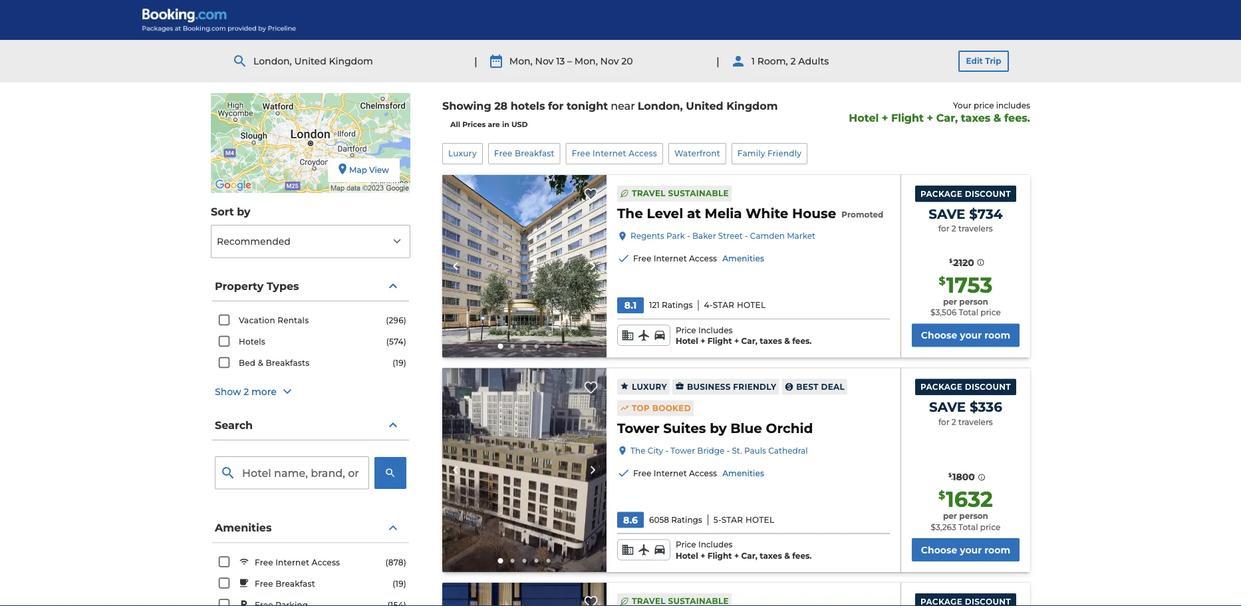 Task type: describe. For each thing, give the bounding box(es) containing it.
view
[[369, 165, 389, 175]]

total for 1753
[[959, 308, 979, 318]]

access down 'baker'
[[690, 254, 718, 263]]

internet down "park"
[[654, 254, 687, 263]]

prices
[[463, 120, 486, 129]]

rentals
[[278, 316, 309, 325]]

amenities for 1632
[[723, 468, 765, 478]]

0 vertical spatial free breakfast
[[494, 149, 555, 158]]

property building image
[[443, 175, 607, 358]]

(878)
[[386, 558, 407, 567]]

0 vertical spatial kingdom
[[329, 55, 373, 67]]

go to image #5 image for 1753
[[547, 344, 551, 348]]

family friendly
[[738, 149, 802, 158]]

photo carousel region for 1753
[[443, 175, 607, 358]]

market
[[787, 231, 816, 241]]

0 horizontal spatial free internet access
[[255, 558, 340, 568]]

go to image #2 image for 1753
[[511, 344, 515, 348]]

(296)
[[386, 316, 407, 325]]

1 horizontal spatial by
[[710, 420, 727, 436]]

includes for 1753
[[699, 325, 733, 335]]

for 2 travelers for 1753
[[939, 224, 994, 234]]

Hotel name, brand, or keyword text field
[[215, 457, 369, 490]]

london, united kingdom
[[254, 55, 373, 67]]

1 room, 2 adults
[[752, 55, 830, 67]]

free internet access amenities for 1753
[[634, 254, 765, 263]]

regents park - baker street - camden market
[[631, 231, 816, 241]]

adults
[[799, 55, 830, 67]]

6058
[[650, 515, 670, 525]]

ratings for 1632
[[672, 515, 703, 525]]

edit trip
[[967, 56, 1002, 66]]

0 vertical spatial london,
[[254, 55, 292, 67]]

1
[[752, 55, 755, 67]]

show 2 more
[[215, 386, 277, 397]]

business
[[688, 382, 731, 392]]

blue
[[731, 420, 763, 436]]

includes
[[997, 100, 1031, 110]]

suites
[[664, 420, 706, 436]]

price includes hotel + flight + car, taxes & fees. for 1753
[[676, 325, 812, 346]]

& inside the your price includes hotel + flight + car, taxes & fees.
[[994, 112, 1002, 125]]

booking.com packages image
[[142, 8, 297, 32]]

top
[[632, 403, 650, 413]]

access down "bridge"
[[690, 468, 718, 478]]

recommended
[[217, 236, 291, 247]]

friendly for family friendly
[[768, 149, 802, 158]]

$ for 2120
[[950, 258, 953, 264]]

family
[[738, 149, 766, 158]]

for for 1753
[[939, 224, 950, 234]]

1 horizontal spatial breakfast
[[515, 149, 555, 158]]

choose for 1632
[[922, 544, 958, 556]]

taxes for 1632
[[760, 551, 783, 561]]

1800
[[953, 472, 976, 483]]

0 horizontal spatial free breakfast
[[255, 579, 315, 589]]

show
[[215, 386, 241, 397]]

internet down showing 28 hotels for tonight near london, united kingdom
[[593, 149, 627, 158]]

melia
[[705, 205, 743, 221]]

121
[[650, 300, 660, 310]]

access up travel
[[629, 149, 658, 158]]

hotels
[[239, 337, 266, 347]]

internet down amenities dropdown button
[[276, 558, 310, 568]]

per for 1632
[[944, 511, 958, 521]]

0 horizontal spatial luxury
[[449, 149, 477, 158]]

flight inside the your price includes hotel + flight + car, taxes & fees.
[[892, 112, 924, 125]]

street
[[719, 231, 743, 241]]

1 mon, from the left
[[510, 55, 533, 67]]

vacation
[[239, 316, 275, 325]]

mon, nov 13 – mon, nov 20
[[510, 55, 633, 67]]

room,
[[758, 55, 788, 67]]

usd
[[512, 120, 528, 129]]

1 (19) from the top
[[393, 358, 407, 368]]

–
[[568, 55, 572, 67]]

types
[[267, 279, 299, 292]]

room for 1753
[[985, 330, 1011, 341]]

more
[[252, 386, 277, 397]]

property types
[[215, 279, 299, 292]]

price for 1753
[[676, 325, 697, 335]]

car, for 1753
[[742, 337, 758, 346]]

price inside the your price includes hotel + flight + car, taxes & fees.
[[974, 100, 995, 110]]

for 2 travelers for 1632
[[939, 417, 994, 427]]

amenities for 1753
[[723, 254, 765, 263]]

taxes for 1753
[[760, 337, 783, 346]]

go to image #1 image for 1753
[[498, 344, 503, 349]]

are
[[488, 120, 500, 129]]

bird's eye view image
[[443, 368, 607, 572]]

map
[[349, 165, 367, 175]]

28
[[495, 99, 508, 112]]

go to image #5 image for 1632
[[547, 559, 551, 563]]

trip
[[986, 56, 1002, 66]]

travel
[[632, 189, 666, 198]]

price for 1632
[[676, 540, 697, 550]]

all
[[451, 120, 461, 129]]

orchid
[[766, 420, 814, 436]]

$ 1753 per person $3,506 total price
[[931, 272, 1002, 318]]

taxes inside the your price includes hotel + flight + car, taxes & fees.
[[961, 112, 991, 125]]

0 vertical spatial by
[[237, 205, 251, 218]]

8.6
[[624, 514, 638, 526]]

20
[[622, 55, 633, 67]]

showing
[[443, 99, 492, 112]]

1 horizontal spatial london,
[[638, 99, 683, 112]]

person for 1632
[[960, 511, 989, 521]]

for for 1632
[[939, 417, 950, 427]]

save for 1632
[[930, 399, 967, 415]]

at
[[687, 205, 701, 221]]

5-star hotel
[[714, 515, 775, 525]]

flight for 1753
[[708, 337, 732, 346]]

sustainable
[[669, 189, 729, 198]]

tonight
[[567, 99, 608, 112]]

8.1
[[625, 300, 637, 311]]

your price includes hotel + flight + car, taxes & fees.
[[849, 100, 1031, 125]]

sort by
[[211, 205, 251, 218]]

white
[[746, 205, 789, 221]]

your
[[954, 100, 972, 110]]

hotels
[[511, 99, 545, 112]]

waterfront
[[675, 149, 721, 158]]

level
[[647, 205, 684, 221]]

pauls
[[745, 446, 767, 456]]

- right "park"
[[688, 231, 691, 241]]

$ for 1800
[[949, 472, 952, 479]]

0 vertical spatial united
[[295, 55, 327, 67]]

best
[[797, 382, 819, 392]]

1 vertical spatial united
[[686, 99, 724, 112]]

$734
[[970, 206, 1003, 222]]

room for 1632
[[985, 544, 1011, 556]]

$ for 1753
[[939, 274, 946, 287]]

the for the city - tower bridge - st. pauls cathedral
[[631, 446, 646, 456]]

recommended button
[[211, 225, 411, 258]]

edit trip button
[[959, 51, 1010, 72]]

search button
[[212, 411, 409, 441]]

go to image #3 image for 1632
[[523, 559, 527, 563]]

vacation rentals
[[239, 316, 309, 325]]

show 2 more button
[[215, 384, 407, 400]]

0 vertical spatial for
[[548, 99, 564, 112]]

2120
[[954, 257, 975, 268]]

per for 1753
[[944, 297, 958, 306]]

ratings for 1753
[[662, 300, 693, 310]]

package for 1632
[[921, 382, 963, 392]]

star for 1753
[[713, 300, 735, 310]]

fees. for 1753
[[793, 337, 812, 346]]



Task type: locate. For each thing, give the bounding box(es) containing it.
1 package discount from the top
[[921, 189, 1012, 199]]

by up the city - tower bridge - st. pauls cathedral
[[710, 420, 727, 436]]

0 vertical spatial save
[[929, 206, 966, 222]]

star for 1632
[[722, 515, 744, 525]]

2 nov from the left
[[601, 55, 619, 67]]

friendly right family
[[768, 149, 802, 158]]

1 vertical spatial friendly
[[734, 382, 777, 392]]

0 horizontal spatial breakfast
[[276, 579, 315, 589]]

2 includes from the top
[[699, 540, 733, 550]]

0 vertical spatial discount
[[966, 189, 1012, 199]]

1 person from the top
[[960, 297, 989, 306]]

room down $ 1753 per person $3,506 total price
[[985, 330, 1011, 341]]

1 vertical spatial total
[[959, 523, 979, 532]]

top booked
[[632, 403, 691, 413]]

1632
[[947, 486, 994, 512]]

2 go to image #4 image from the top
[[535, 559, 539, 563]]

choose your room button down $3,506
[[912, 324, 1020, 347]]

save left $734
[[929, 206, 966, 222]]

1 horizontal spatial luxury
[[632, 382, 668, 392]]

2 right room,
[[791, 55, 796, 67]]

st.
[[732, 446, 743, 456]]

1 go to image #3 image from the top
[[523, 344, 527, 348]]

1 vertical spatial choose your room button
[[912, 538, 1020, 562]]

0 vertical spatial price
[[676, 325, 697, 335]]

nov left 20 on the right top of the page
[[601, 55, 619, 67]]

1 vertical spatial for
[[939, 224, 950, 234]]

2 vertical spatial flight
[[708, 551, 732, 561]]

save $734
[[929, 206, 1003, 222]]

your down $ 1632 per person $3,263 total price
[[961, 544, 983, 556]]

for 2 travelers
[[939, 224, 994, 234], [939, 417, 994, 427]]

price down 1753
[[981, 308, 1002, 318]]

2 price from the top
[[676, 540, 697, 550]]

cathedral
[[769, 446, 808, 456]]

total right $3,506
[[959, 308, 979, 318]]

price inside $ 1632 per person $3,263 total price
[[981, 523, 1001, 532]]

1 vertical spatial kingdom
[[727, 99, 778, 112]]

1 discount from the top
[[966, 189, 1012, 199]]

1 per from the top
[[944, 297, 958, 306]]

$336
[[970, 399, 1003, 415]]

1 choose your room button from the top
[[912, 324, 1020, 347]]

| for mon, nov 13 – mon, nov 20
[[475, 54, 478, 67]]

2 vertical spatial taxes
[[760, 551, 783, 561]]

1 vertical spatial your
[[961, 544, 983, 556]]

car, down 4-star hotel
[[742, 337, 758, 346]]

go to image #2 image for 1632
[[511, 559, 515, 563]]

property types button
[[212, 272, 409, 301]]

0 vertical spatial tower
[[618, 420, 660, 436]]

discount for 1753
[[966, 189, 1012, 199]]

car,
[[937, 112, 958, 125], [742, 337, 758, 346], [742, 551, 758, 561]]

0 horizontal spatial kingdom
[[329, 55, 373, 67]]

0 vertical spatial go to image #3 image
[[523, 344, 527, 348]]

tower suites by blue orchid
[[618, 420, 814, 436]]

free breakfast down amenities dropdown button
[[255, 579, 315, 589]]

1 package from the top
[[921, 189, 963, 199]]

1 vertical spatial price
[[676, 540, 697, 550]]

2 for 2 travelers from the top
[[939, 417, 994, 427]]

1 choose from the top
[[922, 330, 958, 341]]

your for 1632
[[961, 544, 983, 556]]

0 vertical spatial flight
[[892, 112, 924, 125]]

2 go to image #3 image from the top
[[523, 559, 527, 563]]

in
[[502, 120, 510, 129]]

2 your from the top
[[961, 544, 983, 556]]

- right street
[[745, 231, 748, 241]]

2 vertical spatial fees.
[[793, 551, 812, 561]]

1 vertical spatial for 2 travelers
[[939, 417, 994, 427]]

2 choose from the top
[[922, 544, 958, 556]]

friendly
[[768, 149, 802, 158], [734, 382, 777, 392]]

city
[[648, 446, 664, 456]]

1 vertical spatial go to image #1 image
[[498, 558, 503, 564]]

person down 1800
[[960, 511, 989, 521]]

1 vertical spatial free internet access
[[255, 558, 340, 568]]

0 horizontal spatial nov
[[535, 55, 554, 67]]

travelers for 1632
[[959, 417, 994, 427]]

- left st.
[[727, 446, 730, 456]]

star right 121 ratings
[[713, 300, 735, 310]]

choose your room down $3,506
[[922, 330, 1011, 341]]

includes down 4- on the right of page
[[699, 325, 733, 335]]

choose down the $3,263
[[922, 544, 958, 556]]

your
[[961, 330, 983, 341], [961, 544, 983, 556]]

ratings
[[662, 300, 693, 310], [672, 515, 703, 525]]

1 room from the top
[[985, 330, 1011, 341]]

baker
[[693, 231, 717, 241]]

2 vertical spatial for
[[939, 417, 950, 427]]

breakfast down usd
[[515, 149, 555, 158]]

2 price includes hotel + flight + car, taxes & fees. from the top
[[676, 540, 812, 561]]

for down save $336
[[939, 417, 950, 427]]

the level at melia white house
[[618, 205, 837, 221]]

0 vertical spatial go to image #1 image
[[498, 344, 503, 349]]

package up save $734
[[921, 189, 963, 199]]

1 vertical spatial london,
[[638, 99, 683, 112]]

london,
[[254, 55, 292, 67], [638, 99, 683, 112]]

travel sustainable
[[632, 189, 729, 198]]

1 vertical spatial go to image #2 image
[[511, 559, 515, 563]]

free internet access down showing 28 hotels for tonight near london, united kingdom
[[572, 149, 658, 158]]

amenities inside dropdown button
[[215, 521, 272, 534]]

free breakfast down usd
[[494, 149, 555, 158]]

camden
[[751, 231, 785, 241]]

breakfast down amenities dropdown button
[[276, 579, 315, 589]]

breakfasts
[[266, 358, 310, 368]]

1 vertical spatial discount
[[966, 382, 1012, 392]]

$ inside $ 1632 per person $3,263 total price
[[939, 489, 946, 502]]

person inside $ 1753 per person $3,506 total price
[[960, 297, 989, 306]]

choose your room for 1632
[[922, 544, 1011, 556]]

the down travel
[[618, 205, 643, 221]]

5-
[[714, 515, 722, 525]]

0 vertical spatial price includes hotel + flight + car, taxes & fees.
[[676, 325, 812, 346]]

$ 1632 per person $3,263 total price
[[932, 486, 1001, 532]]

total
[[959, 308, 979, 318], [959, 523, 979, 532]]

2 down save $734
[[952, 224, 957, 234]]

1 go to image #2 image from the top
[[511, 344, 515, 348]]

friendly up blue
[[734, 382, 777, 392]]

2 package discount from the top
[[921, 382, 1012, 392]]

price inside $ 1753 per person $3,506 total price
[[981, 308, 1002, 318]]

mon, right –
[[575, 55, 598, 67]]

13
[[557, 55, 565, 67]]

price right your
[[974, 100, 995, 110]]

discount up $734
[[966, 189, 1012, 199]]

fees. inside the your price includes hotel + flight + car, taxes & fees.
[[1005, 112, 1031, 125]]

(574)
[[387, 337, 407, 347]]

photo carousel region
[[443, 175, 607, 358], [443, 368, 607, 572], [443, 583, 607, 606]]

for 2 travelers down save $734
[[939, 224, 994, 234]]

2 package from the top
[[921, 382, 963, 392]]

free internet access amenities down "bridge"
[[634, 468, 765, 478]]

2 save from the top
[[930, 399, 967, 415]]

go to image #5 image
[[547, 344, 551, 348], [547, 559, 551, 563]]

1 price includes hotel + flight + car, taxes & fees. from the top
[[676, 325, 812, 346]]

mon, left "13"
[[510, 55, 533, 67]]

2 photo carousel region from the top
[[443, 368, 607, 572]]

0 vertical spatial total
[[959, 308, 979, 318]]

2 vertical spatial amenities
[[215, 521, 272, 534]]

1 horizontal spatial nov
[[601, 55, 619, 67]]

1 vertical spatial price includes hotel + flight + car, taxes & fees.
[[676, 540, 812, 561]]

price for 1632
[[981, 523, 1001, 532]]

1 vertical spatial tower
[[671, 446, 696, 456]]

(19)
[[393, 358, 407, 368], [393, 579, 407, 589]]

1 go to image #5 image from the top
[[547, 344, 551, 348]]

person for 1753
[[960, 297, 989, 306]]

edit
[[967, 56, 984, 66]]

1 vertical spatial car,
[[742, 337, 758, 346]]

1 vertical spatial fees.
[[793, 337, 812, 346]]

1 horizontal spatial tower
[[671, 446, 696, 456]]

search
[[215, 419, 253, 431]]

0 horizontal spatial by
[[237, 205, 251, 218]]

travelers
[[959, 224, 994, 234], [959, 417, 994, 427]]

tower suites by blue orchid element
[[618, 419, 814, 438]]

includes for 1632
[[699, 540, 733, 550]]

1 go to image #4 image from the top
[[535, 344, 539, 348]]

showing 28 hotels for tonight near london, united kingdom
[[443, 99, 778, 112]]

go to image #1 image
[[498, 344, 503, 349], [498, 558, 503, 564]]

choose your room button for 1632
[[912, 538, 1020, 562]]

0 vertical spatial includes
[[699, 325, 733, 335]]

travelers down save $336
[[959, 417, 994, 427]]

1 vertical spatial room
[[985, 544, 1011, 556]]

1 vertical spatial ratings
[[672, 515, 703, 525]]

|
[[475, 54, 478, 67], [717, 54, 720, 67]]

1 price from the top
[[676, 325, 697, 335]]

car, down 5-star hotel
[[742, 551, 758, 561]]

(19) down (574) on the bottom of the page
[[393, 358, 407, 368]]

per
[[944, 297, 958, 306], [944, 511, 958, 521]]

choose your room button for 1753
[[912, 324, 1020, 347]]

breakfast
[[515, 149, 555, 158], [276, 579, 315, 589]]

friendly for business friendly
[[734, 382, 777, 392]]

tower down top in the right bottom of the page
[[618, 420, 660, 436]]

choose your room
[[922, 330, 1011, 341], [922, 544, 1011, 556]]

your down $ 1753 per person $3,506 total price
[[961, 330, 983, 341]]

1 for 2 travelers from the top
[[939, 224, 994, 234]]

4-star hotel
[[705, 300, 766, 310]]

car, down your
[[937, 112, 958, 125]]

$ inside "$ 2120"
[[950, 258, 953, 264]]

0 vertical spatial package discount
[[921, 189, 1012, 199]]

3 photo carousel region from the top
[[443, 583, 607, 606]]

2 inside button
[[244, 386, 249, 397]]

per up the $3,263
[[944, 511, 958, 521]]

2 choose your room from the top
[[922, 544, 1011, 556]]

0 vertical spatial friendly
[[768, 149, 802, 158]]

discount for 1632
[[966, 382, 1012, 392]]

taxes down 4-star hotel
[[760, 337, 783, 346]]

the city - tower bridge - st. pauls cathedral
[[631, 446, 808, 456]]

1 travelers from the top
[[959, 224, 994, 234]]

1 vertical spatial go to image #3 image
[[523, 559, 527, 563]]

tower down suites
[[671, 446, 696, 456]]

go to image #3 image
[[523, 344, 527, 348], [523, 559, 527, 563]]

1 photo carousel region from the top
[[443, 175, 607, 358]]

0 vertical spatial taxes
[[961, 112, 991, 125]]

the for the level at melia white house
[[618, 205, 643, 221]]

free internet access amenities for 1632
[[634, 468, 765, 478]]

choose your room button down the $3,263
[[912, 538, 1020, 562]]

package up save $336
[[921, 382, 963, 392]]

1 vertical spatial free breakfast
[[255, 579, 315, 589]]

travelers for 1753
[[959, 224, 994, 234]]

1 free internet access amenities from the top
[[634, 254, 765, 263]]

2 vertical spatial price
[[981, 523, 1001, 532]]

kingdom
[[329, 55, 373, 67], [727, 99, 778, 112]]

go to image #4 image for 1753
[[535, 344, 539, 348]]

2 per from the top
[[944, 511, 958, 521]]

2 travelers from the top
[[959, 417, 994, 427]]

1 vertical spatial luxury
[[632, 382, 668, 392]]

price down 1632
[[981, 523, 1001, 532]]

luxury up top in the right bottom of the page
[[632, 382, 668, 392]]

$ inside $ 1753 per person $3,506 total price
[[939, 274, 946, 287]]

per inside $ 1632 per person $3,263 total price
[[944, 511, 958, 521]]

for 2 travelers down save $336
[[939, 417, 994, 427]]

for right hotels
[[548, 99, 564, 112]]

by right the sort
[[237, 205, 251, 218]]

save left $336
[[930, 399, 967, 415]]

2 (19) from the top
[[393, 579, 407, 589]]

room
[[985, 330, 1011, 341], [985, 544, 1011, 556]]

1 vertical spatial breakfast
[[276, 579, 315, 589]]

package for 1753
[[921, 189, 963, 199]]

1 go to image #1 image from the top
[[498, 344, 503, 349]]

1 vertical spatial save
[[930, 399, 967, 415]]

access
[[629, 149, 658, 158], [690, 254, 718, 263], [690, 468, 718, 478], [312, 558, 340, 568]]

travelers down save $734
[[959, 224, 994, 234]]

1 vertical spatial includes
[[699, 540, 733, 550]]

2 go to image #2 image from the top
[[511, 559, 515, 563]]

package discount for 1632
[[921, 382, 1012, 392]]

1 vertical spatial choose your room
[[922, 544, 1011, 556]]

2 vertical spatial car,
[[742, 551, 758, 561]]

121 ratings
[[650, 300, 693, 310]]

1 vertical spatial package
[[921, 382, 963, 392]]

0 vertical spatial star
[[713, 300, 735, 310]]

0 vertical spatial go to image #5 image
[[547, 344, 551, 348]]

0 vertical spatial free internet access
[[572, 149, 658, 158]]

0 vertical spatial choose your room
[[922, 330, 1011, 341]]

price for 1753
[[981, 308, 1002, 318]]

person down 2120 at the right of page
[[960, 297, 989, 306]]

| up showing
[[475, 54, 478, 67]]

0 vertical spatial (19)
[[393, 358, 407, 368]]

per up $3,506
[[944, 297, 958, 306]]

1 vertical spatial go to image #5 image
[[547, 559, 551, 563]]

total inside $ 1632 per person $3,263 total price
[[959, 523, 979, 532]]

0 vertical spatial fees.
[[1005, 112, 1031, 125]]

booked
[[653, 403, 691, 413]]

1 vertical spatial travelers
[[959, 417, 994, 427]]

package discount up save $734
[[921, 189, 1012, 199]]

$ left 1632
[[939, 489, 946, 502]]

$3,263
[[932, 523, 957, 532]]

luxury down all
[[449, 149, 477, 158]]

1 horizontal spatial free internet access
[[572, 149, 658, 158]]

1 horizontal spatial united
[[686, 99, 724, 112]]

photo carousel region for 1632
[[443, 368, 607, 572]]

price includes hotel + flight + car, taxes & fees. for 1632
[[676, 540, 812, 561]]

$ 2120
[[950, 257, 975, 268]]

hotel inside the your price includes hotel + flight + car, taxes & fees.
[[849, 112, 879, 125]]

$ left 1800
[[949, 472, 952, 479]]

2 mon, from the left
[[575, 55, 598, 67]]

0 vertical spatial room
[[985, 330, 1011, 341]]

nov left "13"
[[535, 55, 554, 67]]

1 vertical spatial choose
[[922, 544, 958, 556]]

total inside $ 1753 per person $3,506 total price
[[959, 308, 979, 318]]

$ inside $ 1800
[[949, 472, 952, 479]]

access down amenities dropdown button
[[312, 558, 340, 568]]

2 | from the left
[[717, 54, 720, 67]]

2 left more
[[244, 386, 249, 397]]

| for 1 room, 2 adults
[[717, 54, 720, 67]]

package discount up save $336
[[921, 382, 1012, 392]]

0 horizontal spatial |
[[475, 54, 478, 67]]

$3,506
[[931, 308, 957, 318]]

discount up $336
[[966, 382, 1012, 392]]

free breakfast
[[494, 149, 555, 158], [255, 579, 315, 589]]

- right city
[[666, 446, 669, 456]]

room down $ 1632 per person $3,263 total price
[[985, 544, 1011, 556]]

business friendly
[[688, 382, 777, 392]]

1 total from the top
[[959, 308, 979, 318]]

1 includes from the top
[[699, 325, 733, 335]]

$ for 1632
[[939, 489, 946, 502]]

1 nov from the left
[[535, 55, 554, 67]]

price down 6058 ratings
[[676, 540, 697, 550]]

2 person from the top
[[960, 511, 989, 521]]

1 your from the top
[[961, 330, 983, 341]]

choose down $3,506
[[922, 330, 958, 341]]

ratings right "121"
[[662, 300, 693, 310]]

sort
[[211, 205, 234, 218]]

2 go to image #1 image from the top
[[498, 558, 503, 564]]

person inside $ 1632 per person $3,263 total price
[[960, 511, 989, 521]]

2 go to image #5 image from the top
[[547, 559, 551, 563]]

choose your room button
[[912, 324, 1020, 347], [912, 538, 1020, 562]]

2 vertical spatial photo carousel region
[[443, 583, 607, 606]]

2 free internet access amenities from the top
[[634, 468, 765, 478]]

choose your room down the $3,263
[[922, 544, 1011, 556]]

1 vertical spatial taxes
[[760, 337, 783, 346]]

1 vertical spatial package discount
[[921, 382, 1012, 392]]

car, inside the your price includes hotel + flight + car, taxes & fees.
[[937, 112, 958, 125]]

2 discount from the top
[[966, 382, 1012, 392]]

0 horizontal spatial mon,
[[510, 55, 533, 67]]

regents
[[631, 231, 665, 241]]

0 vertical spatial go to image #2 image
[[511, 344, 515, 348]]

go to image #3 image for 1753
[[523, 344, 527, 348]]

2 choose your room button from the top
[[912, 538, 1020, 562]]

luxury
[[449, 149, 477, 158], [632, 382, 668, 392]]

$ left 2120 at the right of page
[[950, 258, 953, 264]]

$ left 1753
[[939, 274, 946, 287]]

flight for 1632
[[708, 551, 732, 561]]

choose your room for 1753
[[922, 330, 1011, 341]]

1 vertical spatial star
[[722, 515, 744, 525]]

go to image #4 image
[[535, 344, 539, 348], [535, 559, 539, 563]]

near
[[611, 99, 635, 112]]

the level at melia white house - promoted element
[[618, 204, 884, 223]]

taxes down 5-star hotel
[[760, 551, 783, 561]]

1 vertical spatial the
[[631, 446, 646, 456]]

choose
[[922, 330, 958, 341], [922, 544, 958, 556]]

save for 1753
[[929, 206, 966, 222]]

go to image #2 image
[[511, 344, 515, 348], [511, 559, 515, 563]]

1 vertical spatial price
[[981, 308, 1002, 318]]

1 vertical spatial by
[[710, 420, 727, 436]]

ratings right 6058
[[672, 515, 703, 525]]

0 vertical spatial travelers
[[959, 224, 994, 234]]

internet down city
[[654, 468, 687, 478]]

taxes down your
[[961, 112, 991, 125]]

bed & breakfasts
[[239, 358, 310, 368]]

1 | from the left
[[475, 54, 478, 67]]

best deal
[[797, 382, 845, 392]]

free internet access amenities down 'baker'
[[634, 254, 765, 263]]

1 horizontal spatial kingdom
[[727, 99, 778, 112]]

2 room from the top
[[985, 544, 1011, 556]]

1 horizontal spatial free breakfast
[[494, 149, 555, 158]]

total right the $3,263
[[959, 523, 979, 532]]

1 vertical spatial per
[[944, 511, 958, 521]]

0 vertical spatial ratings
[[662, 300, 693, 310]]

6058 ratings
[[650, 515, 703, 525]]

1 choose your room from the top
[[922, 330, 1011, 341]]

0 horizontal spatial tower
[[618, 420, 660, 436]]

(19) down "(878)" on the bottom left of page
[[393, 579, 407, 589]]

package discount for 1753
[[921, 189, 1012, 199]]

the left city
[[631, 446, 646, 456]]

1 vertical spatial person
[[960, 511, 989, 521]]

includes down 5-
[[699, 540, 733, 550]]

your for 1753
[[961, 330, 983, 341]]

2 down save $336
[[952, 417, 957, 427]]

1 save from the top
[[929, 206, 966, 222]]

go to image #1 image for 1632
[[498, 558, 503, 564]]

1753
[[947, 272, 993, 298]]

price includes hotel + flight + car, taxes & fees. down 4-star hotel
[[676, 325, 812, 346]]

price includes hotel + flight + car, taxes & fees. down 5-star hotel
[[676, 540, 812, 561]]

0 vertical spatial go to image #4 image
[[535, 344, 539, 348]]

mon,
[[510, 55, 533, 67], [575, 55, 598, 67]]

all prices are in usd
[[451, 120, 528, 129]]

total for 1632
[[959, 523, 979, 532]]

bridge
[[698, 446, 725, 456]]

0 vertical spatial breakfast
[[515, 149, 555, 158]]

per inside $ 1753 per person $3,506 total price
[[944, 297, 958, 306]]

price down 121 ratings
[[676, 325, 697, 335]]

star
[[713, 300, 735, 310], [722, 515, 744, 525]]

2 total from the top
[[959, 523, 979, 532]]

fees. for 1632
[[793, 551, 812, 561]]

choose for 1753
[[922, 330, 958, 341]]

car, for 1632
[[742, 551, 758, 561]]

the
[[618, 205, 643, 221], [631, 446, 646, 456]]

+
[[882, 112, 889, 125], [927, 112, 934, 125], [701, 337, 706, 346], [735, 337, 740, 346], [701, 551, 706, 561], [735, 551, 740, 561]]

free internet access down amenities dropdown button
[[255, 558, 340, 568]]

save $336
[[930, 399, 1003, 415]]

for down save $734
[[939, 224, 950, 234]]

property
[[215, 279, 264, 292]]

go to image #4 image for 1632
[[535, 559, 539, 563]]

| left 1
[[717, 54, 720, 67]]

$ 1800
[[949, 472, 976, 483]]

internet
[[593, 149, 627, 158], [654, 254, 687, 263], [654, 468, 687, 478], [276, 558, 310, 568]]

free
[[494, 149, 513, 158], [572, 149, 591, 158], [634, 254, 652, 263], [634, 468, 652, 478], [255, 558, 273, 568], [255, 579, 273, 589]]

0 vertical spatial per
[[944, 297, 958, 306]]

1 vertical spatial amenities
[[723, 468, 765, 478]]

2
[[791, 55, 796, 67], [952, 224, 957, 234], [244, 386, 249, 397], [952, 417, 957, 427]]

0 vertical spatial car,
[[937, 112, 958, 125]]

0 horizontal spatial london,
[[254, 55, 292, 67]]

free internet access amenities
[[634, 254, 765, 263], [634, 468, 765, 478]]

0 vertical spatial price
[[974, 100, 995, 110]]

0 vertical spatial for 2 travelers
[[939, 224, 994, 234]]

star right 6058 ratings
[[722, 515, 744, 525]]

1 vertical spatial photo carousel region
[[443, 368, 607, 572]]

1 vertical spatial free internet access amenities
[[634, 468, 765, 478]]



Task type: vqa. For each thing, say whether or not it's contained in the screenshot.
Terms link
no



